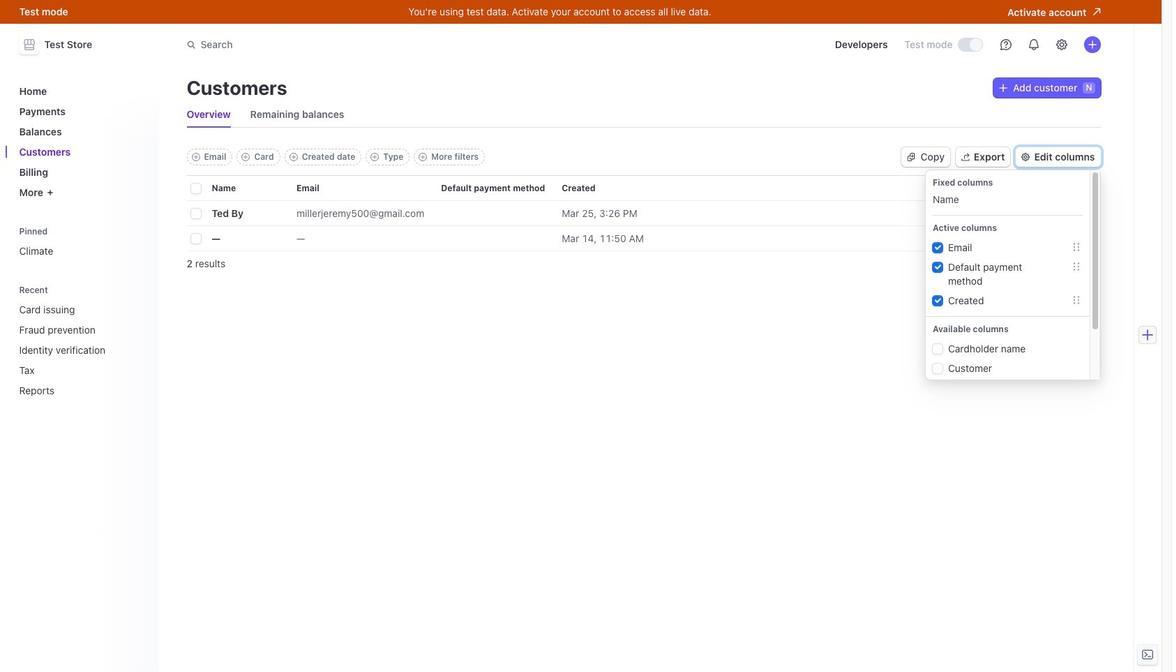 Task type: locate. For each thing, give the bounding box(es) containing it.
add card image
[[242, 153, 250, 161]]

toolbar
[[187, 149, 485, 165]]

notifications image
[[1029, 39, 1040, 50]]

2 recent element from the top
[[14, 298, 150, 402]]

help image
[[1001, 39, 1012, 50]]

pinned element
[[14, 222, 150, 263]]

1 recent element from the top
[[14, 280, 150, 402]]

None checkbox
[[933, 263, 943, 272], [933, 344, 943, 354], [933, 364, 943, 374], [933, 263, 943, 272], [933, 344, 943, 354], [933, 364, 943, 374]]

recent element
[[14, 280, 150, 402], [14, 298, 150, 402]]

Search text field
[[178, 32, 572, 58]]

Test mode checkbox
[[959, 38, 983, 51]]

tab list
[[187, 102, 1101, 128]]

svg image
[[907, 153, 916, 161]]

svg image
[[1000, 84, 1008, 92]]

settings image
[[1057, 39, 1068, 50]]

None search field
[[178, 32, 572, 58]]

Select item checkbox
[[191, 234, 201, 244]]

None checkbox
[[933, 243, 943, 253], [933, 296, 943, 306], [933, 243, 943, 253], [933, 296, 943, 306]]



Task type: describe. For each thing, give the bounding box(es) containing it.
add created date image
[[289, 153, 298, 161]]

Select item checkbox
[[191, 209, 201, 219]]

core navigation links element
[[14, 80, 150, 204]]

Select All checkbox
[[191, 184, 201, 193]]

add more filters image
[[419, 153, 427, 161]]

clear history image
[[136, 286, 145, 294]]

add email image
[[192, 153, 200, 161]]

edit pins image
[[136, 227, 145, 236]]

add type image
[[371, 153, 379, 161]]



Task type: vqa. For each thing, say whether or not it's contained in the screenshot.
their
no



